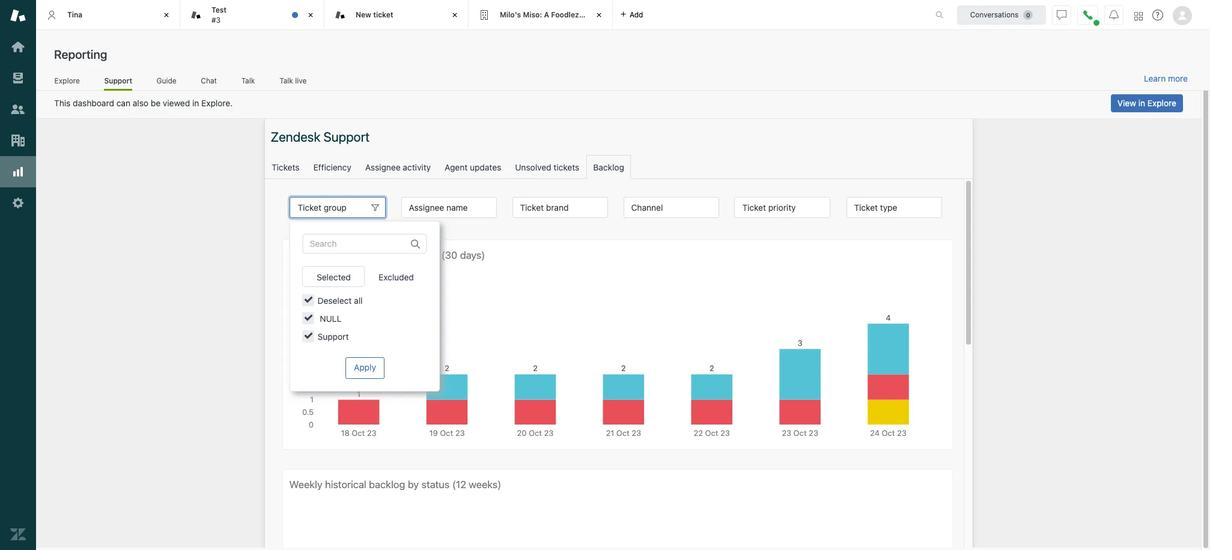 Task type: describe. For each thing, give the bounding box(es) containing it.
tabs tab list
[[36, 0, 923, 30]]

explore inside button
[[1148, 98, 1177, 108]]

milo's miso: a foodlez subsidiary
[[500, 10, 619, 19]]

zendesk image
[[10, 527, 26, 543]]

1 in from the left
[[192, 98, 199, 108]]

get started image
[[10, 39, 26, 55]]

dashboard
[[73, 98, 114, 108]]

new ticket
[[356, 10, 393, 19]]

also
[[133, 98, 149, 108]]

learn
[[1144, 73, 1166, 84]]

subsidiary
[[581, 10, 619, 19]]

test
[[212, 5, 227, 14]]

add button
[[613, 0, 651, 29]]

view in explore
[[1118, 98, 1177, 108]]

live
[[295, 76, 307, 85]]

notifications image
[[1110, 10, 1119, 20]]

tina tab
[[36, 0, 180, 30]]

explore inside "link"
[[54, 76, 80, 85]]

milo's miso: a foodlez subsidiary tab
[[469, 0, 619, 30]]

talk link
[[241, 76, 255, 89]]

zendesk products image
[[1135, 12, 1143, 20]]

main element
[[0, 0, 36, 551]]

talk live
[[280, 76, 307, 85]]

close image for new ticket
[[449, 9, 461, 21]]

reporting image
[[10, 164, 26, 180]]

test #3
[[212, 5, 227, 24]]

more
[[1169, 73, 1188, 84]]

conversations button
[[958, 5, 1047, 24]]

zendesk support image
[[10, 8, 26, 23]]

talk for talk
[[241, 76, 255, 85]]

organizations image
[[10, 133, 26, 148]]

learn more link
[[1144, 73, 1188, 84]]

in inside button
[[1139, 98, 1146, 108]]

learn more
[[1144, 73, 1188, 84]]

reporting
[[54, 47, 107, 61]]

a
[[544, 10, 549, 19]]

ticket
[[373, 10, 393, 19]]

tab containing test
[[180, 0, 325, 30]]

new
[[356, 10, 371, 19]]

view
[[1118, 98, 1137, 108]]



Task type: locate. For each thing, give the bounding box(es) containing it.
tab
[[180, 0, 325, 30]]

new ticket tab
[[325, 0, 469, 30]]

1 horizontal spatial close image
[[593, 9, 605, 21]]

support
[[104, 76, 132, 85]]

1 close image from the left
[[449, 9, 461, 21]]

explore
[[54, 76, 80, 85], [1148, 98, 1177, 108]]

0 horizontal spatial close image
[[160, 9, 173, 21]]

close image left add popup button
[[593, 9, 605, 21]]

1 horizontal spatial close image
[[305, 9, 317, 21]]

close image left #3
[[160, 9, 173, 21]]

close image inside tab
[[305, 9, 317, 21]]

1 vertical spatial explore
[[1148, 98, 1177, 108]]

close image for milo's miso: a foodlez subsidiary
[[593, 9, 605, 21]]

in
[[192, 98, 199, 108], [1139, 98, 1146, 108]]

guide link
[[156, 76, 177, 89]]

talk
[[241, 76, 255, 85], [280, 76, 293, 85]]

close image
[[160, 9, 173, 21], [305, 9, 317, 21]]

foodlez
[[551, 10, 579, 19]]

views image
[[10, 70, 26, 86]]

2 in from the left
[[1139, 98, 1146, 108]]

milo's
[[500, 10, 521, 19]]

0 horizontal spatial in
[[192, 98, 199, 108]]

talk live link
[[279, 76, 307, 89]]

viewed
[[163, 98, 190, 108]]

explore.
[[201, 98, 233, 108]]

add
[[630, 10, 643, 19]]

in right viewed
[[192, 98, 199, 108]]

button displays agent's chat status as invisible. image
[[1057, 10, 1067, 20]]

talk right chat
[[241, 76, 255, 85]]

this dashboard can also be viewed in explore.
[[54, 98, 233, 108]]

in right view on the top right
[[1139, 98, 1146, 108]]

1 horizontal spatial talk
[[280, 76, 293, 85]]

get help image
[[1153, 10, 1164, 20]]

support link
[[104, 76, 132, 91]]

customers image
[[10, 102, 26, 117]]

tina
[[67, 10, 82, 19]]

view in explore button
[[1111, 94, 1184, 112]]

0 horizontal spatial explore
[[54, 76, 80, 85]]

close image left milo's on the left top of page
[[449, 9, 461, 21]]

1 horizontal spatial explore
[[1148, 98, 1177, 108]]

close image
[[449, 9, 461, 21], [593, 9, 605, 21]]

explore down learn more link
[[1148, 98, 1177, 108]]

0 vertical spatial explore
[[54, 76, 80, 85]]

2 talk from the left
[[280, 76, 293, 85]]

talk for talk live
[[280, 76, 293, 85]]

can
[[116, 98, 130, 108]]

close image inside tina tab
[[160, 9, 173, 21]]

0 horizontal spatial close image
[[449, 9, 461, 21]]

guide
[[157, 76, 176, 85]]

conversations
[[971, 10, 1019, 19]]

close image inside milo's miso: a foodlez subsidiary tab
[[593, 9, 605, 21]]

0 horizontal spatial talk
[[241, 76, 255, 85]]

close image inside new ticket tab
[[449, 9, 461, 21]]

miso:
[[523, 10, 542, 19]]

2 close image from the left
[[593, 9, 605, 21]]

explore up this
[[54, 76, 80, 85]]

be
[[151, 98, 161, 108]]

explore link
[[54, 76, 80, 89]]

2 close image from the left
[[305, 9, 317, 21]]

1 close image from the left
[[160, 9, 173, 21]]

talk left live
[[280, 76, 293, 85]]

#3
[[212, 15, 221, 24]]

chat
[[201, 76, 217, 85]]

this
[[54, 98, 71, 108]]

1 horizontal spatial in
[[1139, 98, 1146, 108]]

admin image
[[10, 195, 26, 211]]

chat link
[[201, 76, 217, 89]]

1 talk from the left
[[241, 76, 255, 85]]

close image left new
[[305, 9, 317, 21]]



Task type: vqa. For each thing, say whether or not it's contained in the screenshot.
"#1"
no



